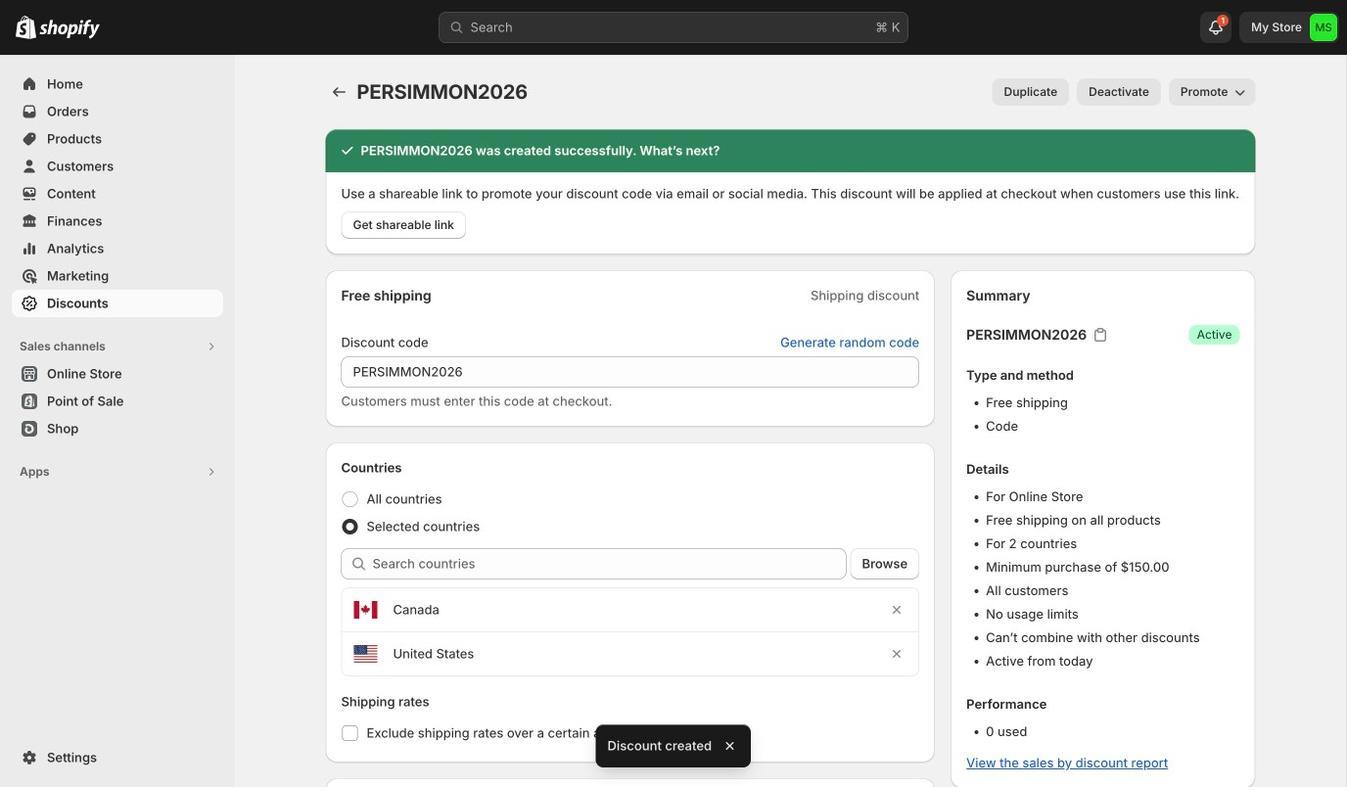 Task type: vqa. For each thing, say whether or not it's contained in the screenshot.
'My Store' image
yes



Task type: describe. For each thing, give the bounding box(es) containing it.
my store image
[[1310, 14, 1338, 41]]



Task type: locate. For each thing, give the bounding box(es) containing it.
None text field
[[341, 356, 920, 388]]

0 horizontal spatial shopify image
[[16, 15, 36, 39]]

Search countries text field
[[373, 548, 847, 580]]

shopify image
[[16, 15, 36, 39], [39, 19, 100, 39]]

1 horizontal spatial shopify image
[[39, 19, 100, 39]]



